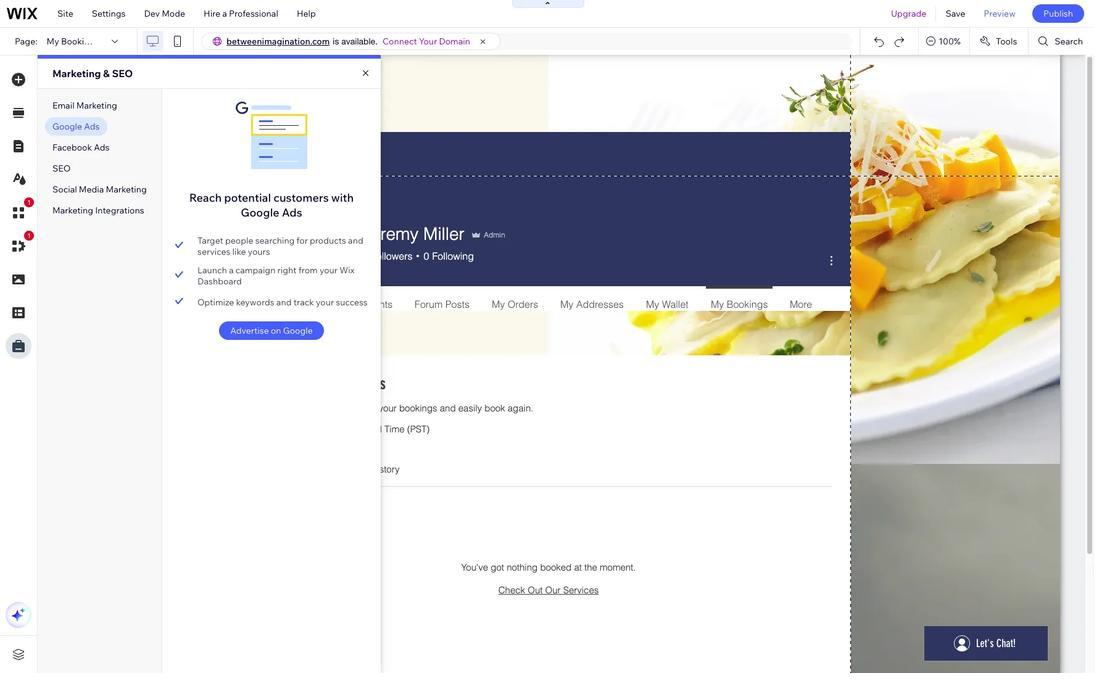 Task type: describe. For each thing, give the bounding box(es) containing it.
hire a professional
[[204, 8, 278, 19]]

mode
[[162, 8, 185, 19]]

advertise on google
[[230, 325, 313, 336]]

a for professional
[[222, 8, 227, 19]]

my bookings
[[47, 36, 99, 47]]

launch
[[197, 265, 227, 276]]

facebook
[[52, 142, 92, 153]]

publish
[[1043, 8, 1073, 19]]

0 vertical spatial google
[[52, 121, 82, 132]]

google ads
[[52, 121, 100, 132]]

1 horizontal spatial seo
[[112, 67, 133, 80]]

target people searching for products and services like yours
[[197, 235, 363, 257]]

is
[[333, 36, 339, 46]]

upgrade
[[891, 8, 926, 19]]

100%
[[939, 36, 961, 47]]

ads for google ads
[[84, 121, 100, 132]]

1 for second 1 button from the top of the page
[[27, 232, 31, 239]]

track
[[293, 297, 314, 308]]

2 1 button from the top
[[6, 231, 34, 259]]

customers
[[273, 191, 329, 205]]

on
[[271, 325, 281, 336]]

1 for 2nd 1 button from the bottom of the page
[[27, 199, 31, 206]]

save
[[946, 8, 965, 19]]

betweenimagination.com
[[226, 36, 330, 47]]

help
[[297, 8, 316, 19]]

right
[[277, 265, 297, 276]]

dashboard
[[197, 276, 242, 287]]

1 vertical spatial seo
[[52, 163, 71, 174]]

dev mode
[[144, 8, 185, 19]]

for
[[297, 235, 308, 246]]

launch a campaign right from your wix dashboard
[[197, 265, 355, 287]]

100% button
[[919, 28, 969, 55]]

reach
[[189, 191, 222, 205]]

preview button
[[975, 0, 1025, 27]]

settings
[[92, 8, 126, 19]]

potential
[[224, 191, 271, 205]]

people
[[225, 235, 253, 246]]



Task type: vqa. For each thing, say whether or not it's contained in the screenshot.
Welcome
no



Task type: locate. For each thing, give the bounding box(es) containing it.
tools button
[[970, 28, 1028, 55]]

1 vertical spatial 1
[[27, 232, 31, 239]]

wix
[[340, 265, 355, 276]]

publish button
[[1032, 4, 1084, 23]]

google right on
[[283, 325, 313, 336]]

0 vertical spatial ads
[[84, 121, 100, 132]]

advertise
[[230, 325, 269, 336]]

marketing integrations
[[52, 205, 144, 216]]

services
[[197, 246, 230, 257]]

your right track
[[316, 297, 334, 308]]

like
[[232, 246, 246, 257]]

seo
[[112, 67, 133, 80], [52, 163, 71, 174]]

1 vertical spatial ads
[[94, 142, 110, 153]]

social media marketing
[[52, 184, 147, 195]]

0 vertical spatial seo
[[112, 67, 133, 80]]

a inside launch a campaign right from your wix dashboard
[[229, 265, 234, 276]]

0 vertical spatial your
[[320, 265, 338, 276]]

2 horizontal spatial google
[[283, 325, 313, 336]]

yours
[[248, 246, 270, 257]]

google
[[52, 121, 82, 132], [241, 205, 279, 220], [283, 325, 313, 336]]

seo up social in the top of the page
[[52, 163, 71, 174]]

1
[[27, 199, 31, 206], [27, 232, 31, 239]]

and left track
[[276, 297, 292, 308]]

save button
[[936, 0, 975, 27]]

0 vertical spatial 1 button
[[6, 197, 34, 226]]

and inside target people searching for products and services like yours
[[348, 235, 363, 246]]

hire
[[204, 8, 220, 19]]

google inside "button"
[[283, 325, 313, 336]]

preview
[[984, 8, 1016, 19]]

a right hire
[[222, 8, 227, 19]]

marketing up google ads
[[76, 100, 117, 111]]

available.
[[341, 36, 378, 46]]

a for campaign
[[229, 265, 234, 276]]

0 horizontal spatial google
[[52, 121, 82, 132]]

1 horizontal spatial google
[[241, 205, 279, 220]]

social
[[52, 184, 77, 195]]

your
[[419, 36, 437, 47]]

marketing & seo
[[52, 67, 133, 80]]

marketing down social in the top of the page
[[52, 205, 93, 216]]

1 1 from the top
[[27, 199, 31, 206]]

marketing
[[52, 67, 101, 80], [76, 100, 117, 111], [106, 184, 147, 195], [52, 205, 93, 216]]

my
[[47, 36, 59, 47]]

1 1 button from the top
[[6, 197, 34, 226]]

1 horizontal spatial and
[[348, 235, 363, 246]]

your
[[320, 265, 338, 276], [316, 297, 334, 308]]

from
[[299, 265, 318, 276]]

1 vertical spatial your
[[316, 297, 334, 308]]

your left wix
[[320, 265, 338, 276]]

ads right facebook
[[94, 142, 110, 153]]

target
[[197, 235, 223, 246]]

a
[[222, 8, 227, 19], [229, 265, 234, 276]]

professional
[[229, 8, 278, 19]]

and
[[348, 235, 363, 246], [276, 297, 292, 308]]

keywords
[[236, 297, 274, 308]]

searching
[[255, 235, 295, 246]]

ads inside reach potential customers with google ads
[[282, 205, 302, 220]]

email
[[52, 100, 74, 111]]

optimize
[[197, 297, 234, 308]]

google down email
[[52, 121, 82, 132]]

facebook ads
[[52, 142, 110, 153]]

marketing up integrations
[[106, 184, 147, 195]]

google inside reach potential customers with google ads
[[241, 205, 279, 220]]

email marketing
[[52, 100, 117, 111]]

ads down email marketing
[[84, 121, 100, 132]]

advertise on google button
[[219, 321, 324, 340]]

&
[[103, 67, 110, 80]]

media
[[79, 184, 104, 195]]

0 vertical spatial 1
[[27, 199, 31, 206]]

2 vertical spatial ads
[[282, 205, 302, 220]]

1 vertical spatial a
[[229, 265, 234, 276]]

2 1 from the top
[[27, 232, 31, 239]]

with
[[331, 191, 354, 205]]

seo right &
[[112, 67, 133, 80]]

1 vertical spatial google
[[241, 205, 279, 220]]

ads
[[84, 121, 100, 132], [94, 142, 110, 153], [282, 205, 302, 220]]

0 vertical spatial and
[[348, 235, 363, 246]]

marketing left &
[[52, 67, 101, 80]]

1 vertical spatial and
[[276, 297, 292, 308]]

search
[[1055, 36, 1083, 47]]

google down the potential
[[241, 205, 279, 220]]

tools
[[996, 36, 1017, 47]]

connect
[[383, 36, 417, 47]]

is available. connect your domain
[[333, 36, 470, 47]]

1 horizontal spatial a
[[229, 265, 234, 276]]

and right the products
[[348, 235, 363, 246]]

0 horizontal spatial a
[[222, 8, 227, 19]]

ads down customers in the left top of the page
[[282, 205, 302, 220]]

dev
[[144, 8, 160, 19]]

optimize keywords and track your success
[[197, 297, 368, 308]]

0 vertical spatial a
[[222, 8, 227, 19]]

1 button
[[6, 197, 34, 226], [6, 231, 34, 259]]

your inside launch a campaign right from your wix dashboard
[[320, 265, 338, 276]]

1 vertical spatial 1 button
[[6, 231, 34, 259]]

reach potential customers with google ads
[[189, 191, 354, 220]]

domain
[[439, 36, 470, 47]]

ads for facebook ads
[[94, 142, 110, 153]]

0 horizontal spatial seo
[[52, 163, 71, 174]]

bookings
[[61, 36, 99, 47]]

products
[[310, 235, 346, 246]]

campaign
[[236, 265, 275, 276]]

a right launch
[[229, 265, 234, 276]]

site
[[57, 8, 73, 19]]

search button
[[1029, 28, 1094, 55]]

2 vertical spatial google
[[283, 325, 313, 336]]

0 horizontal spatial and
[[276, 297, 292, 308]]

success
[[336, 297, 368, 308]]

integrations
[[95, 205, 144, 216]]



